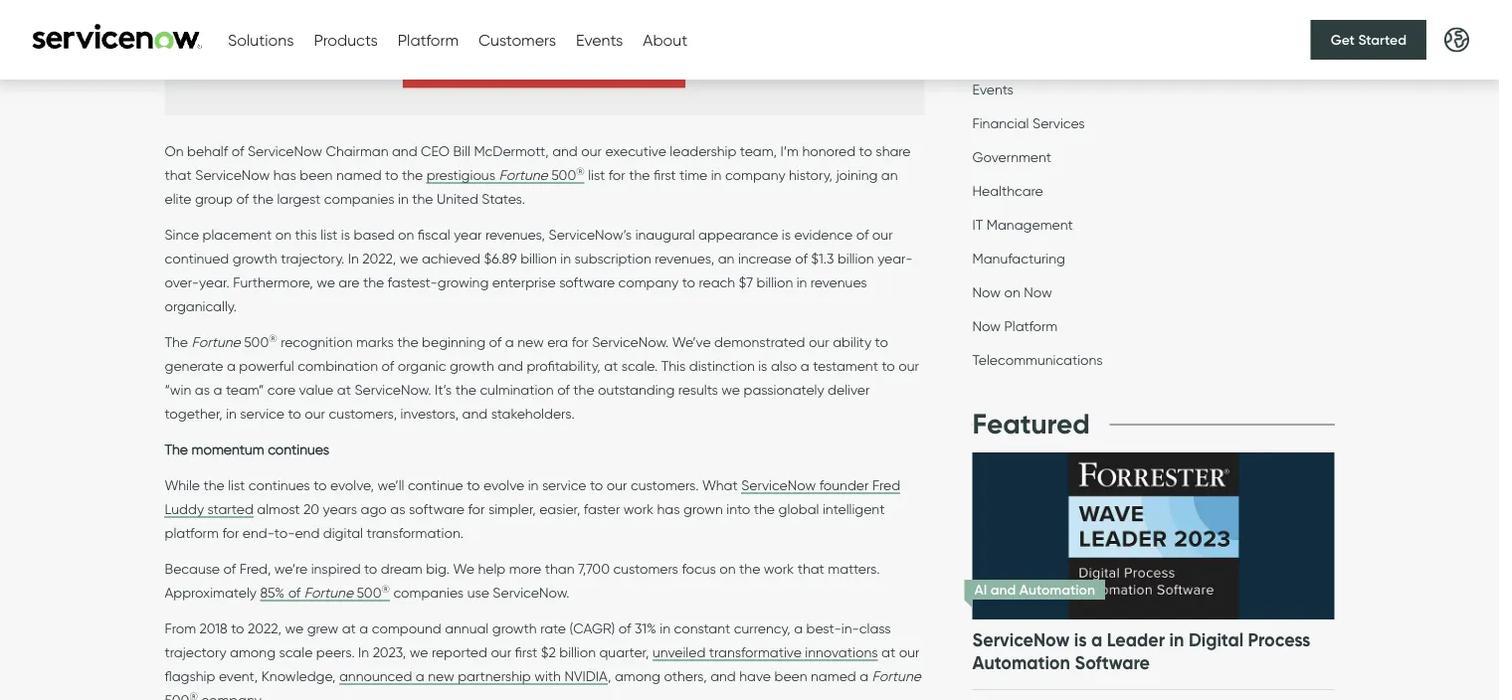 Task type: locate. For each thing, give the bounding box(es) containing it.
the right it's
[[455, 381, 476, 398]]

0 horizontal spatial 500
[[244, 333, 269, 350]]

0 horizontal spatial service
[[240, 405, 284, 422]]

1 vertical spatial been
[[775, 668, 807, 685]]

0 horizontal spatial among
[[230, 644, 276, 661]]

the inside since placement on this list is based on fiscal year revenues, servicenow's inaugural appearance is evidence of our continued growth trajectory. in 2022, we achieved $6.89 billion in subscription revenues, an increase of $1.3 billion year- over-year. furthermore, we are the fastest-growing enterprise software company to reach $7 billion in revenues organically.
[[363, 274, 384, 291]]

an down share
[[881, 166, 898, 183]]

service down team"
[[240, 405, 284, 422]]

1 vertical spatial 2022,
[[248, 620, 282, 637]]

platform
[[398, 30, 459, 50], [1004, 317, 1058, 334]]

forrester wave leader 2023: digital process automation software image
[[969, 432, 1338, 640]]

list inside since placement on this list is based on fiscal year revenues, servicenow's inaugural appearance is evidence of our continued growth trajectory. in 2022, we achieved $6.89 billion in subscription revenues, an increase of $1.3 billion year- over-year. furthermore, we are the fastest-growing enterprise software company to reach $7 billion in revenues organically.
[[321, 226, 338, 243]]

the inside on behalf of servicenow chairman and ceo bill mcdermott, and our executive leadership team, i'm honored to share that servicenow has been named to the
[[402, 166, 423, 183]]

0 horizontal spatial software
[[409, 501, 465, 518]]

continues up almost
[[249, 477, 310, 494]]

because
[[165, 560, 220, 577]]

1 vertical spatial among
[[615, 668, 661, 685]]

to down chairman
[[385, 166, 398, 183]]

among
[[230, 644, 276, 661], [615, 668, 661, 685]]

$7
[[739, 274, 753, 291]]

0 vertical spatial new
[[518, 333, 544, 350]]

events up financial
[[973, 81, 1014, 98]]

to left dream
[[364, 560, 377, 577]]

and right ai
[[991, 581, 1016, 598]]

class
[[859, 620, 891, 637]]

0 vertical spatial first
[[654, 166, 676, 183]]

we up fastest-
[[400, 250, 418, 267]]

is up software
[[1074, 629, 1087, 651]]

in
[[711, 166, 722, 183], [398, 190, 409, 207], [561, 250, 571, 267], [797, 274, 807, 291], [226, 405, 237, 422], [528, 477, 539, 494], [660, 620, 671, 637], [1170, 629, 1184, 651]]

1 vertical spatial as
[[390, 501, 406, 518]]

of right behalf
[[232, 142, 244, 159]]

the up started
[[203, 477, 225, 494]]

0 horizontal spatial 2022,
[[248, 620, 282, 637]]

0 vertical spatial company
[[725, 166, 786, 183]]

now down manufacturing link
[[1024, 284, 1052, 301]]

a up software
[[1092, 629, 1103, 651]]

0 vertical spatial has
[[273, 166, 296, 183]]

our up the faster
[[607, 477, 627, 494]]

1 vertical spatial list
[[321, 226, 338, 243]]

as right "win at the bottom
[[195, 381, 210, 398]]

the up generate
[[165, 333, 188, 350]]

500 inside 'the fortune 500 ®'
[[244, 333, 269, 350]]

1 horizontal spatial that
[[798, 560, 825, 577]]

to right 2018
[[231, 620, 244, 637]]

years
[[323, 501, 357, 518]]

our left executive
[[581, 142, 602, 159]]

we left are
[[317, 274, 335, 291]]

1 vertical spatial ®
[[269, 332, 277, 344]]

1 vertical spatial software
[[409, 501, 465, 518]]

0 vertical spatial among
[[230, 644, 276, 661]]

0 horizontal spatial company
[[618, 274, 679, 291]]

software
[[559, 274, 615, 291], [409, 501, 465, 518]]

year.
[[199, 274, 230, 291]]

that
[[165, 166, 192, 183], [798, 560, 825, 577]]

1 horizontal spatial an
[[881, 166, 898, 183]]

fred,
[[239, 560, 271, 577]]

companies inside 85% of fortune 500 ® companies use servicenow.
[[393, 584, 464, 601]]

for down executive
[[609, 166, 626, 183]]

as inside recognition marks the beginning of a new era for servicenow. we've demonstrated our ability to generate a powerful combination of organic growth and profitability, at scale. this distinction is also a testament to our "win as a team" core value at servicenow. it's the culmination of the outstanding results we passionately deliver together, in service to our customers, investors, and stakeholders.
[[195, 381, 210, 398]]

growth down beginning
[[450, 357, 494, 374]]

0 horizontal spatial that
[[165, 166, 192, 183]]

from
[[165, 620, 196, 637]]

trajectory.
[[281, 250, 345, 267]]

2 horizontal spatial servicenow.
[[592, 333, 669, 350]]

our up year-
[[872, 226, 893, 243]]

0 horizontal spatial new
[[428, 668, 454, 685]]

subscription
[[575, 250, 651, 267]]

servicenow. up scale.
[[592, 333, 669, 350]]

service
[[240, 405, 284, 422], [542, 477, 587, 494]]

0 vertical spatial named
[[336, 166, 382, 183]]

servicenow. inside 85% of fortune 500 ® companies use servicenow.
[[493, 584, 570, 601]]

digital
[[323, 524, 363, 541]]

for right era
[[572, 333, 589, 350]]

0 horizontal spatial as
[[195, 381, 210, 398]]

events for events dropdown button
[[576, 30, 623, 50]]

company inside "list for the first time in company history, joining an elite group of the largest companies in the united states."
[[725, 166, 786, 183]]

core
[[267, 381, 296, 398]]

in down 'servicenow's'
[[561, 250, 571, 267]]

ago
[[361, 501, 387, 518]]

1 vertical spatial the
[[165, 441, 188, 458]]

of
[[232, 142, 244, 159], [236, 190, 249, 207], [856, 226, 869, 243], [795, 250, 808, 267], [489, 333, 502, 350], [382, 357, 394, 374], [557, 381, 570, 398], [223, 560, 236, 577], [288, 584, 301, 601], [619, 620, 631, 637]]

end
[[295, 524, 320, 541]]

automation down the ai and automation
[[973, 652, 1071, 674]]

list up started
[[228, 477, 245, 494]]

1 vertical spatial events
[[973, 81, 1014, 98]]

company down subscription at the top of page
[[618, 274, 679, 291]]

our down value
[[305, 405, 325, 422]]

1 vertical spatial companies
[[393, 584, 464, 601]]

0 vertical spatial as
[[195, 381, 210, 398]]

in down team"
[[226, 405, 237, 422]]

now platform
[[973, 317, 1058, 334]]

our inside since placement on this list is based on fiscal year revenues, servicenow's inaugural appearance is evidence of our continued growth trajectory. in 2022, we achieved $6.89 billion in subscription revenues, an increase of $1.3 billion year- over-year. furthermore, we are the fastest-growing enterprise software company to reach $7 billion in revenues organically.
[[872, 226, 893, 243]]

fortune inside 85% of fortune 500 ® companies use servicenow.
[[304, 584, 353, 601]]

software inside "almost 20 years ago as software for simpler, easier, faster work has grown into the global intelligent platform for end-to-end digital transformation."
[[409, 501, 465, 518]]

of right group
[[236, 190, 249, 207]]

on
[[275, 226, 292, 243], [398, 226, 414, 243], [1004, 284, 1021, 301], [720, 560, 736, 577]]

evidence
[[795, 226, 853, 243]]

companies up based
[[324, 190, 395, 207]]

1 horizontal spatial new
[[518, 333, 544, 350]]

0 vertical spatial 2022,
[[362, 250, 396, 267]]

has
[[273, 166, 296, 183], [657, 501, 680, 518]]

the up while
[[165, 441, 188, 458]]

compound
[[372, 620, 441, 637]]

revenues,
[[486, 226, 545, 243], [655, 250, 715, 267]]

ai
[[975, 581, 987, 598]]

0 horizontal spatial been
[[300, 166, 333, 183]]

of right 85% at bottom
[[288, 584, 301, 601]]

® inside prestigious fortune 500 ®
[[576, 165, 585, 177]]

1 horizontal spatial company
[[725, 166, 786, 183]]

in left digital
[[1170, 629, 1184, 651]]

2 vertical spatial list
[[228, 477, 245, 494]]

0 vertical spatial that
[[165, 166, 192, 183]]

2 vertical spatial ®
[[382, 582, 390, 595]]

0 vertical spatial revenues,
[[486, 226, 545, 243]]

event,
[[219, 668, 258, 685]]

0 vertical spatial an
[[881, 166, 898, 183]]

fortune inside prestigious fortune 500 ®
[[499, 166, 548, 183]]

this
[[661, 357, 686, 374]]

has inside "almost 20 years ago as software for simpler, easier, faster work has grown into the global intelligent platform for end-to-end digital transformation."
[[657, 501, 680, 518]]

0 horizontal spatial has
[[273, 166, 296, 183]]

500 inside prestigious fortune 500 ®
[[552, 166, 576, 183]]

0 vertical spatial events
[[576, 30, 623, 50]]

started
[[1359, 31, 1407, 48]]

to inside since placement on this list is based on fiscal year revenues, servicenow's inaugural appearance is evidence of our continued growth trajectory. in 2022, we achieved $6.89 billion in subscription revenues, an increase of $1.3 billion year- over-year. furthermore, we are the fastest-growing enterprise software company to reach $7 billion in revenues organically.
[[682, 274, 695, 291]]

0 horizontal spatial platform
[[398, 30, 459, 50]]

announced a new partnership with nvidia link
[[339, 668, 608, 686]]

500
[[552, 166, 576, 183], [244, 333, 269, 350], [357, 584, 382, 601]]

as
[[195, 381, 210, 398], [390, 501, 406, 518]]

servicenow up global
[[741, 477, 816, 494]]

in inside since placement on this list is based on fiscal year revenues, servicenow's inaugural appearance is evidence of our continued growth trajectory. in 2022, we achieved $6.89 billion in subscription revenues, an increase of $1.3 billion year- over-year. furthermore, we are the fastest-growing enterprise software company to reach $7 billion in revenues organically.
[[348, 250, 359, 267]]

2022, down based
[[362, 250, 396, 267]]

named inside on behalf of servicenow chairman and ceo bill mcdermott, and our executive leadership team, i'm honored to share that servicenow has been named to the
[[336, 166, 382, 183]]

growth inside recognition marks the beginning of a new era for servicenow. we've demonstrated our ability to generate a powerful combination of organic growth and profitability, at scale. this distinction is also a testament to our "win as a team" core value at servicenow. it's the culmination of the outstanding results we passionately deliver together, in service to our customers, investors, and stakeholders.
[[450, 357, 494, 374]]

is up the increase at the top of page
[[782, 226, 791, 243]]

of right beginning
[[489, 333, 502, 350]]

events for events link
[[973, 81, 1014, 98]]

at right grew at the bottom left
[[342, 620, 356, 637]]

0 vertical spatial growth
[[233, 250, 277, 267]]

1 horizontal spatial named
[[811, 668, 856, 685]]

get started link
[[1311, 20, 1427, 60]]

2 horizontal spatial 500
[[552, 166, 576, 183]]

new left era
[[518, 333, 544, 350]]

continues
[[268, 441, 329, 458], [249, 477, 310, 494]]

® inside 85% of fortune 500 ® companies use servicenow.
[[382, 582, 390, 595]]

1 vertical spatial first
[[515, 644, 538, 661]]

year-
[[878, 250, 913, 267]]

in inside servicenow is a leader in digital process automation software
[[1170, 629, 1184, 651]]

quarter,
[[599, 644, 649, 661]]

flagship
[[165, 668, 215, 685]]

now on now link
[[973, 284, 1052, 305]]

the for the fortune 500 ®
[[165, 333, 188, 350]]

knowledge,
[[261, 668, 336, 685]]

been inside on behalf of servicenow chairman and ceo bill mcdermott, and our executive leadership team, i'm honored to share that servicenow has been named to the
[[300, 166, 333, 183]]

is left also
[[758, 357, 768, 374]]

an inside since placement on this list is based on fiscal year revenues, servicenow's inaugural appearance is evidence of our continued growth trajectory. in 2022, we achieved $6.89 billion in subscription revenues, an increase of $1.3 billion year- over-year. furthermore, we are the fastest-growing enterprise software company to reach $7 billion in revenues organically.
[[718, 250, 735, 267]]

1 horizontal spatial as
[[390, 501, 406, 518]]

1 vertical spatial servicenow.
[[355, 381, 431, 398]]

for down while the list continues to evolve, we'll continue to evolve in service to our customers. what
[[468, 501, 485, 518]]

customers
[[613, 560, 678, 577]]

500 for prestigious
[[552, 166, 576, 183]]

new
[[518, 333, 544, 350], [428, 668, 454, 685]]

the for the momentum continues
[[165, 441, 188, 458]]

billion down the increase at the top of page
[[757, 274, 793, 291]]

growth left rate
[[492, 620, 537, 637]]

that for matters.
[[798, 560, 825, 577]]

0 horizontal spatial named
[[336, 166, 382, 183]]

0 vertical spatial companies
[[324, 190, 395, 207]]

1 horizontal spatial 500
[[357, 584, 382, 601]]

that inside on behalf of servicenow chairman and ceo bill mcdermott, and our executive leadership team, i'm honored to share that servicenow has been named to the
[[165, 166, 192, 183]]

growing
[[438, 274, 489, 291]]

first left time
[[654, 166, 676, 183]]

® for prestigious
[[576, 165, 585, 177]]

growth down the placement
[[233, 250, 277, 267]]

process
[[1248, 629, 1311, 651]]

1 vertical spatial 500
[[244, 333, 269, 350]]

0 vertical spatial service
[[240, 405, 284, 422]]

of inside from 2018 to 2022, we grew at a compound annual growth rate (cagr) of 31% in constant currency, a best-in-class trajectory among scale peers. in 2023, we reported our first $2 billion quarter,
[[619, 620, 631, 637]]

2 horizontal spatial ®
[[576, 165, 585, 177]]

2 the from the top
[[165, 441, 188, 458]]

and right investors,
[[462, 405, 488, 422]]

unveiled transformative innovations link
[[653, 644, 878, 662]]

approximately
[[165, 584, 257, 601]]

the right into
[[754, 501, 775, 518]]

servicenow. down more at left
[[493, 584, 570, 601]]

at
[[604, 357, 618, 374], [337, 381, 351, 398], [342, 620, 356, 637], [882, 644, 896, 661]]

servicenow
[[248, 142, 322, 159], [195, 166, 270, 183], [741, 477, 816, 494], [973, 629, 1070, 651]]

growth inside since placement on this list is based on fiscal year revenues, servicenow's inaugural appearance is evidence of our continued growth trajectory. in 2022, we achieved $6.89 billion in subscription revenues, an increase of $1.3 billion year- over-year. furthermore, we are the fastest-growing enterprise software company to reach $7 billion in revenues organically.
[[233, 250, 277, 267]]

been down 'unveiled transformative innovations' link
[[775, 668, 807, 685]]

we've
[[672, 333, 711, 350]]

now for now on now
[[973, 284, 1001, 301]]

0 vertical spatial 500
[[552, 166, 576, 183]]

1 horizontal spatial has
[[657, 501, 680, 518]]

we down 'distinction'
[[722, 381, 740, 398]]

0 vertical spatial in
[[348, 250, 359, 267]]

2022, down 85% at bottom
[[248, 620, 282, 637]]

about
[[643, 30, 688, 50]]

an up reach
[[718, 250, 735, 267]]

servicenow. down organic
[[355, 381, 431, 398]]

the inside 'the fortune 500 ®'
[[165, 333, 188, 350]]

beginning
[[422, 333, 486, 350]]

0 horizontal spatial events
[[576, 30, 623, 50]]

1 horizontal spatial revenues,
[[655, 250, 715, 267]]

it management link
[[973, 216, 1073, 238]]

0 vertical spatial servicenow.
[[592, 333, 669, 350]]

1 vertical spatial has
[[657, 501, 680, 518]]

1 horizontal spatial been
[[775, 668, 807, 685]]

1 horizontal spatial first
[[654, 166, 676, 183]]

that inside because of fred, we're inspired to dream big. we help more than 7,700 customers focus on the work that matters. approximately
[[798, 560, 825, 577]]

is
[[341, 226, 350, 243], [782, 226, 791, 243], [758, 357, 768, 374], [1074, 629, 1087, 651]]

of inside on behalf of servicenow chairman and ceo bill mcdermott, and our executive leadership team, i'm honored to share that servicenow has been named to the
[[232, 142, 244, 159]]

in left 2023,
[[358, 644, 369, 661]]

work down customers.
[[624, 501, 654, 518]]

1 the from the top
[[165, 333, 188, 350]]

our inside at our flagship event, knowledge,
[[899, 644, 920, 661]]

history,
[[789, 166, 833, 183]]

software down "continue"
[[409, 501, 465, 518]]

2 horizontal spatial list
[[588, 166, 605, 183]]

our inside on behalf of servicenow chairman and ceo bill mcdermott, and our executive leadership team, i'm honored to share that servicenow has been named to the
[[581, 142, 602, 159]]

0 vertical spatial been
[[300, 166, 333, 183]]

1 horizontal spatial events
[[973, 81, 1014, 98]]

® inside 'the fortune 500 ®'
[[269, 332, 277, 344]]

1 horizontal spatial service
[[542, 477, 587, 494]]

2 vertical spatial 500
[[357, 584, 382, 601]]

the inside because of fred, we're inspired to dream big. we help more than 7,700 customers focus on the work that matters. approximately
[[739, 560, 761, 577]]

fortune inside 'the fortune 500 ®'
[[192, 333, 241, 350]]

has down customers.
[[657, 501, 680, 518]]

share
[[876, 142, 911, 159]]

customers.
[[631, 477, 699, 494]]

among up event,
[[230, 644, 276, 661]]

new down reported
[[428, 668, 454, 685]]

into
[[727, 501, 750, 518]]

1 horizontal spatial platform
[[1004, 317, 1058, 334]]

is inside recognition marks the beginning of a new era for servicenow. we've demonstrated our ability to generate a powerful combination of organic growth and profitability, at scale. this distinction is also a testament to our "win as a team" core value at servicenow. it's the culmination of the outstanding results we passionately deliver together, in service to our customers, investors, and stakeholders.
[[758, 357, 768, 374]]

platform right products dropdown button
[[398, 30, 459, 50]]

list up 'servicenow's'
[[588, 166, 605, 183]]

that up elite
[[165, 166, 192, 183]]

now down "now on now" 'link'
[[973, 317, 1001, 334]]

in right 31%
[[660, 620, 671, 637]]

1 vertical spatial company
[[618, 274, 679, 291]]

to-
[[274, 524, 295, 541]]

partnership
[[458, 668, 531, 685]]

has up largest
[[273, 166, 296, 183]]

0 vertical spatial platform
[[398, 30, 459, 50]]

1 vertical spatial work
[[764, 560, 794, 577]]

1 horizontal spatial software
[[559, 274, 615, 291]]

1 horizontal spatial work
[[764, 560, 794, 577]]

first
[[654, 166, 676, 183], [515, 644, 538, 661]]

customers button
[[479, 30, 556, 50]]

0 horizontal spatial first
[[515, 644, 538, 661]]

era
[[547, 333, 568, 350]]

list right this
[[321, 226, 338, 243]]

0 horizontal spatial work
[[624, 501, 654, 518]]

0 horizontal spatial an
[[718, 250, 735, 267]]

fortune
[[499, 166, 548, 183], [192, 333, 241, 350], [304, 584, 353, 601], [872, 668, 921, 685]]

1 vertical spatial platform
[[1004, 317, 1058, 334]]

in left revenues at the top of page
[[797, 274, 807, 291]]

revenues
[[811, 274, 867, 291]]

furthermore,
[[233, 274, 313, 291]]

1 horizontal spatial list
[[321, 226, 338, 243]]

and left the "ceo"
[[392, 142, 417, 159]]

billion up enterprise
[[521, 250, 557, 267]]

customers,
[[329, 405, 397, 422]]

work inside "almost 20 years ago as software for simpler, easier, faster work has grown into the global intelligent platform for end-to-end digital transformation."
[[624, 501, 654, 518]]

for
[[609, 166, 626, 183], [572, 333, 589, 350], [468, 501, 485, 518], [222, 524, 239, 541]]

featured
[[973, 406, 1090, 442]]

global
[[779, 501, 819, 518]]

1 vertical spatial growth
[[450, 357, 494, 374]]

with
[[535, 668, 561, 685]]

now up now platform on the right of page
[[973, 284, 1001, 301]]

since
[[165, 226, 199, 243]]

1 horizontal spatial ®
[[382, 582, 390, 595]]

1 vertical spatial automation
[[973, 652, 1071, 674]]

automation right ai
[[1020, 581, 1095, 598]]

31%
[[635, 620, 657, 637]]

2022,
[[362, 250, 396, 267], [248, 620, 282, 637]]

about button
[[643, 30, 688, 50]]

to down core
[[288, 405, 301, 422]]

1 vertical spatial in
[[358, 644, 369, 661]]

0 vertical spatial software
[[559, 274, 615, 291]]

1 vertical spatial an
[[718, 250, 735, 267]]

work up the 'currency,'
[[764, 560, 794, 577]]

1 vertical spatial that
[[798, 560, 825, 577]]

inaugural
[[635, 226, 695, 243]]

1 horizontal spatial 2022,
[[362, 250, 396, 267]]

appearance
[[699, 226, 778, 243]]

united
[[437, 190, 478, 207]]

servicenow.
[[592, 333, 669, 350], [355, 381, 431, 398], [493, 584, 570, 601]]

companies inside "list for the first time in company history, joining an elite group of the largest companies in the united states."
[[324, 190, 395, 207]]

2 vertical spatial servicenow.
[[493, 584, 570, 601]]

prestigious
[[426, 166, 496, 183]]

to left reach
[[682, 274, 695, 291]]

of left 31%
[[619, 620, 631, 637]]

®
[[576, 165, 585, 177], [269, 332, 277, 344], [382, 582, 390, 595]]

the down the "ceo"
[[402, 166, 423, 183]]

inspired
[[311, 560, 361, 577]]

2 vertical spatial growth
[[492, 620, 537, 637]]

fortune up generate
[[192, 333, 241, 350]]

2022, inside from 2018 to 2022, we grew at a compound annual growth rate (cagr) of 31% in constant currency, a best-in-class trajectory among scale peers. in 2023, we reported our first $2 billion quarter,
[[248, 620, 282, 637]]

1 horizontal spatial servicenow.
[[493, 584, 570, 601]]

and up culmination
[[498, 357, 523, 374]]

0 vertical spatial work
[[624, 501, 654, 518]]

outstanding
[[598, 381, 675, 398]]

0 horizontal spatial ®
[[269, 332, 277, 344]]

0 vertical spatial list
[[588, 166, 605, 183]]

chairman
[[326, 142, 389, 159]]

products
[[314, 30, 378, 50]]

servicenow is a leader in digital process automation software
[[973, 629, 1311, 674]]

an
[[881, 166, 898, 183], [718, 250, 735, 267]]



Task type: describe. For each thing, give the bounding box(es) containing it.
to inside from 2018 to 2022, we grew at a compound annual growth rate (cagr) of 31% in constant currency, a best-in-class trajectory among scale peers. in 2023, we reported our first $2 billion quarter,
[[231, 620, 244, 637]]

scale.
[[622, 357, 658, 374]]

placement
[[203, 226, 272, 243]]

in right time
[[711, 166, 722, 183]]

list inside "list for the first time in company history, joining an elite group of the largest companies in the united states."
[[588, 166, 605, 183]]

a left team"
[[213, 381, 222, 398]]

it
[[973, 216, 983, 233]]

of down "profitability,"
[[557, 381, 570, 398]]

first inside from 2018 to 2022, we grew at a compound annual growth rate (cagr) of 31% in constant currency, a best-in-class trajectory among scale peers. in 2023, we reported our first $2 billion quarter,
[[515, 644, 538, 661]]

the left largest
[[252, 190, 274, 207]]

reported
[[432, 644, 487, 661]]

on inside 'link'
[[1004, 284, 1021, 301]]

ability
[[833, 333, 872, 350]]

at our flagship event, knowledge,
[[165, 644, 920, 685]]

manufacturing
[[973, 250, 1066, 267]]

enterprise
[[492, 274, 556, 291]]

$6.89
[[484, 250, 517, 267]]

a right also
[[801, 357, 810, 374]]

deliver
[[828, 381, 870, 398]]

the left united
[[412, 190, 433, 207]]

evolve
[[484, 477, 525, 494]]

leader
[[1107, 629, 1165, 651]]

in inside from 2018 to 2022, we grew at a compound annual growth rate (cagr) of 31% in constant currency, a best-in-class trajectory among scale peers. in 2023, we reported our first $2 billion quarter,
[[660, 620, 671, 637]]

85% of fortune 500 ® companies use servicenow.
[[260, 582, 570, 601]]

mcdermott,
[[474, 142, 549, 159]]

more
[[509, 560, 541, 577]]

we'll
[[378, 477, 404, 494]]

at down combination at the left bottom
[[337, 381, 351, 398]]

unveiled transformative innovations
[[653, 644, 878, 661]]

1 vertical spatial new
[[428, 668, 454, 685]]

organic
[[398, 357, 446, 374]]

0 vertical spatial automation
[[1020, 581, 1095, 598]]

marks
[[356, 333, 394, 350]]

products button
[[314, 30, 378, 50]]

now for now platform
[[973, 317, 1001, 334]]

end-
[[243, 524, 274, 541]]

fortune 500 2023 image
[[165, 0, 925, 115]]

on left fiscal at the left top of the page
[[398, 226, 414, 243]]

joining
[[836, 166, 878, 183]]

announced a new partnership with nvidia , among others, and have been named a fortune
[[339, 668, 921, 685]]

billion inside from 2018 to 2022, we grew at a compound annual growth rate (cagr) of 31% in constant currency, a best-in-class trajectory among scale peers. in 2023, we reported our first $2 billion quarter,
[[559, 644, 596, 661]]

an inside "list for the first time in company history, joining an elite group of the largest companies in the united states."
[[881, 166, 898, 183]]

transformation.
[[367, 524, 464, 541]]

value
[[299, 381, 334, 398]]

a down 'the fortune 500 ®'
[[227, 357, 236, 374]]

in inside from 2018 to 2022, we grew at a compound annual growth rate (cagr) of 31% in constant currency, a best-in-class trajectory among scale peers. in 2023, we reported our first $2 billion quarter,
[[358, 644, 369, 661]]

2022, inside since placement on this list is based on fiscal year revenues, servicenow's inaugural appearance is evidence of our continued growth trajectory. in 2022, we achieved $6.89 billion in subscription revenues, an increase of $1.3 billion year- over-year. furthermore, we are the fastest-growing enterprise software company to reach $7 billion in revenues organically.
[[362, 250, 396, 267]]

constant
[[674, 620, 731, 637]]

in left united
[[398, 190, 409, 207]]

to up joining
[[859, 142, 872, 159]]

solutions
[[228, 30, 294, 50]]

$1.3
[[811, 250, 834, 267]]

a right grew at the bottom left
[[360, 620, 368, 637]]

we inside recognition marks the beginning of a new era for servicenow. we've demonstrated our ability to generate a powerful combination of organic growth and profitability, at scale. this distinction is also a testament to our "win as a team" core value at servicenow. it's the culmination of the outstanding results we passionately deliver together, in service to our customers, investors, and stakeholders.
[[722, 381, 740, 398]]

started
[[207, 501, 254, 518]]

500 inside 85% of fortune 500 ® companies use servicenow.
[[357, 584, 382, 601]]

a inside servicenow is a leader in digital process automation software
[[1092, 629, 1103, 651]]

events link
[[973, 81, 1014, 103]]

servicenow founder fred luddy started link
[[165, 477, 901, 519]]

automation inside servicenow is a leader in digital process automation software
[[973, 652, 1071, 674]]

is left based
[[341, 226, 350, 243]]

of down marks
[[382, 357, 394, 374]]

® for the
[[269, 332, 277, 344]]

organically.
[[165, 298, 237, 315]]

0 horizontal spatial list
[[228, 477, 245, 494]]

1 vertical spatial revenues,
[[655, 250, 715, 267]]

prestigious fortune 500 ®
[[426, 165, 585, 183]]

for inside recognition marks the beginning of a new era for servicenow. we've demonstrated our ability to generate a powerful combination of organic growth and profitability, at scale. this distinction is also a testament to our "win as a team" core value at servicenow. it's the culmination of the outstanding results we passionately deliver together, in service to our customers, investors, and stakeholders.
[[572, 333, 589, 350]]

distinction
[[689, 357, 755, 374]]

(cagr)
[[570, 620, 615, 637]]

annual
[[445, 620, 489, 637]]

get started
[[1331, 31, 1407, 48]]

team,
[[740, 142, 777, 159]]

software inside since placement on this list is based on fiscal year revenues, servicenow's inaugural appearance is evidence of our continued growth trajectory. in 2022, we achieved $6.89 billion in subscription revenues, an increase of $1.3 billion year- over-year. furthermore, we are the fastest-growing enterprise software company to reach $7 billion in revenues organically.
[[559, 274, 615, 291]]

based
[[354, 226, 395, 243]]

largest
[[277, 190, 321, 207]]

to up the faster
[[590, 477, 603, 494]]

financial
[[973, 114, 1029, 131]]

for down started
[[222, 524, 239, 541]]

rate
[[540, 620, 566, 637]]

is inside servicenow is a leader in digital process automation software
[[1074, 629, 1087, 651]]

new inside recognition marks the beginning of a new era for servicenow. we've demonstrated our ability to generate a powerful combination of organic growth and profitability, at scale. this distinction is also a testament to our "win as a team" core value at servicenow. it's the culmination of the outstanding results we passionately deliver together, in service to our customers, investors, and stakeholders.
[[518, 333, 544, 350]]

customers
[[479, 30, 556, 50]]

our right 'testament'
[[899, 357, 919, 374]]

to up 20
[[314, 477, 327, 494]]

increase
[[738, 250, 792, 267]]

at left scale.
[[604, 357, 618, 374]]

matters.
[[828, 560, 880, 577]]

to right 'testament'
[[882, 357, 895, 374]]

of inside 85% of fortune 500 ® companies use servicenow.
[[288, 584, 301, 601]]

software
[[1075, 652, 1150, 674]]

company inside since placement on this list is based on fiscal year revenues, servicenow's inaugural appearance is evidence of our continued growth trajectory. in 2022, we achieved $6.89 billion in subscription revenues, an increase of $1.3 billion year- over-year. furthermore, we are the fastest-growing enterprise software company to reach $7 billion in revenues organically.
[[618, 274, 679, 291]]

momentum
[[192, 441, 264, 458]]

7,700
[[578, 560, 610, 577]]

the momentum continues
[[165, 441, 329, 458]]

1 horizontal spatial among
[[615, 668, 661, 685]]

nvidia
[[565, 668, 608, 685]]

behalf
[[187, 142, 228, 159]]

growth inside from 2018 to 2022, we grew at a compound annual growth rate (cagr) of 31% in constant currency, a best-in-class trajectory among scale peers. in 2023, we reported our first $2 billion quarter,
[[492, 620, 537, 637]]

intelligent
[[823, 501, 885, 518]]

help
[[478, 560, 506, 577]]

passionately
[[744, 381, 824, 398]]

and up "list for the first time in company history, joining an elite group of the largest companies in the united states."
[[552, 142, 578, 159]]

grown
[[684, 501, 723, 518]]

combination
[[298, 357, 378, 374]]

of right evidence
[[856, 226, 869, 243]]

while
[[165, 477, 200, 494]]

500 for the
[[244, 333, 269, 350]]

of left '$1.3'
[[795, 250, 808, 267]]

1 vertical spatial continues
[[249, 477, 310, 494]]

telecommunications
[[973, 351, 1103, 368]]

on inside because of fred, we're inspired to dream big. we help more than 7,700 customers focus on the work that matters. approximately
[[720, 560, 736, 577]]

peers.
[[316, 644, 355, 661]]

0 vertical spatial continues
[[268, 441, 329, 458]]

continued
[[165, 250, 229, 267]]

bill
[[453, 142, 471, 159]]

of inside "list for the first time in company history, joining an elite group of the largest companies in the united states."
[[236, 190, 249, 207]]

a down innovations
[[860, 668, 869, 685]]

a left best- in the bottom right of the page
[[794, 620, 803, 637]]

as inside "almost 20 years ago as software for simpler, easier, faster work has grown into the global intelligent platform for end-to-end digital transformation."
[[390, 501, 406, 518]]

trajectory
[[165, 644, 226, 661]]

servicenow inside servicenow founder fred luddy started
[[741, 477, 816, 494]]

we up "scale"
[[285, 620, 304, 637]]

and left have at the bottom of page
[[711, 668, 736, 685]]

the down "profitability,"
[[573, 381, 595, 398]]

generate
[[165, 357, 223, 374]]

it management
[[973, 216, 1073, 233]]

0 horizontal spatial revenues,
[[486, 226, 545, 243]]

executive
[[605, 142, 666, 159]]

on left this
[[275, 226, 292, 243]]

1 vertical spatial service
[[542, 477, 587, 494]]

has inside on behalf of servicenow chairman and ceo bill mcdermott, and our executive leadership team, i'm honored to share that servicenow has been named to the
[[273, 166, 296, 183]]

almost 20 years ago as software for simpler, easier, faster work has grown into the global intelligent platform for end-to-end digital transformation.
[[165, 501, 885, 541]]

to inside because of fred, we're inspired to dream big. we help more than 7,700 customers focus on the work that matters. approximately
[[364, 560, 377, 577]]

at inside from 2018 to 2022, we grew at a compound annual growth rate (cagr) of 31% in constant currency, a best-in-class trajectory among scale peers. in 2023, we reported our first $2 billion quarter,
[[342, 620, 356, 637]]

we down compound at the left of page
[[410, 644, 428, 661]]

testament
[[813, 357, 878, 374]]

85%
[[260, 584, 285, 601]]

while the list continues to evolve, we'll continue to evolve in service to our customers. what
[[165, 477, 741, 494]]

from 2018 to 2022, we grew at a compound annual growth rate (cagr) of 31% in constant currency, a best-in-class trajectory among scale peers. in 2023, we reported our first $2 billion quarter,
[[165, 620, 891, 661]]

work inside because of fred, we're inspired to dream big. we help more than 7,700 customers focus on the work that matters. approximately
[[764, 560, 794, 577]]

evolve,
[[330, 477, 374, 494]]

states.
[[482, 190, 525, 207]]

to left evolve
[[467, 477, 480, 494]]

our inside from 2018 to 2022, we grew at a compound annual growth rate (cagr) of 31% in constant currency, a best-in-class trajectory among scale peers. in 2023, we reported our first $2 billion quarter,
[[491, 644, 511, 661]]

on
[[165, 142, 184, 159]]

easier,
[[539, 501, 580, 518]]

servicenow inside servicenow is a leader in digital process automation software
[[973, 629, 1070, 651]]

our left 'ability'
[[809, 333, 829, 350]]

service inside recognition marks the beginning of a new era for servicenow. we've demonstrated our ability to generate a powerful combination of organic growth and profitability, at scale. this distinction is also a testament to our "win as a team" core value at servicenow. it's the culmination of the outstanding results we passionately deliver together, in service to our customers, investors, and stakeholders.
[[240, 405, 284, 422]]

use
[[467, 584, 489, 601]]

financial services link
[[973, 114, 1085, 136]]

best-
[[806, 620, 842, 637]]

billion up revenues at the top of page
[[838, 250, 874, 267]]

fortune down class
[[872, 668, 921, 685]]

among inside from 2018 to 2022, we grew at a compound annual growth rate (cagr) of 31% in constant currency, a best-in-class trajectory among scale peers. in 2023, we reported our first $2 billion quarter,
[[230, 644, 276, 661]]

together,
[[165, 405, 223, 422]]

on behalf of servicenow chairman and ceo bill mcdermott, and our executive leadership team, i'm honored to share that servicenow has been named to the
[[165, 142, 911, 183]]

a left era
[[505, 333, 514, 350]]

0 horizontal spatial servicenow.
[[355, 381, 431, 398]]

servicenow up largest
[[248, 142, 322, 159]]

innovations
[[805, 644, 878, 661]]

for inside "list for the first time in company history, joining an elite group of the largest companies in the united states."
[[609, 166, 626, 183]]

the down executive
[[629, 166, 650, 183]]

digital
[[1189, 629, 1244, 651]]

servicenow up group
[[195, 166, 270, 183]]

that for servicenow
[[165, 166, 192, 183]]

services
[[1033, 114, 1085, 131]]

in right evolve
[[528, 477, 539, 494]]

reach
[[699, 274, 735, 291]]

first inside "list for the first time in company history, joining an elite group of the largest companies in the united states."
[[654, 166, 676, 183]]

to right 'ability'
[[875, 333, 888, 350]]

the inside "almost 20 years ago as software for simpler, easier, faster work has grown into the global intelligent platform for end-to-end digital transformation."
[[754, 501, 775, 518]]

of inside because of fred, we're inspired to dream big. we help more than 7,700 customers focus on the work that matters. approximately
[[223, 560, 236, 577]]

in inside recognition marks the beginning of a new era for servicenow. we've demonstrated our ability to generate a powerful combination of organic growth and profitability, at scale. this distinction is also a testament to our "win as a team" core value at servicenow. it's the culmination of the outstanding results we passionately deliver together, in service to our customers, investors, and stakeholders.
[[226, 405, 237, 422]]

stakeholders.
[[491, 405, 575, 422]]

a right announced
[[416, 668, 425, 685]]

the up organic
[[397, 333, 418, 350]]

at inside at our flagship event, knowledge,
[[882, 644, 896, 661]]



Task type: vqa. For each thing, say whether or not it's contained in the screenshot.
Get Pricing
no



